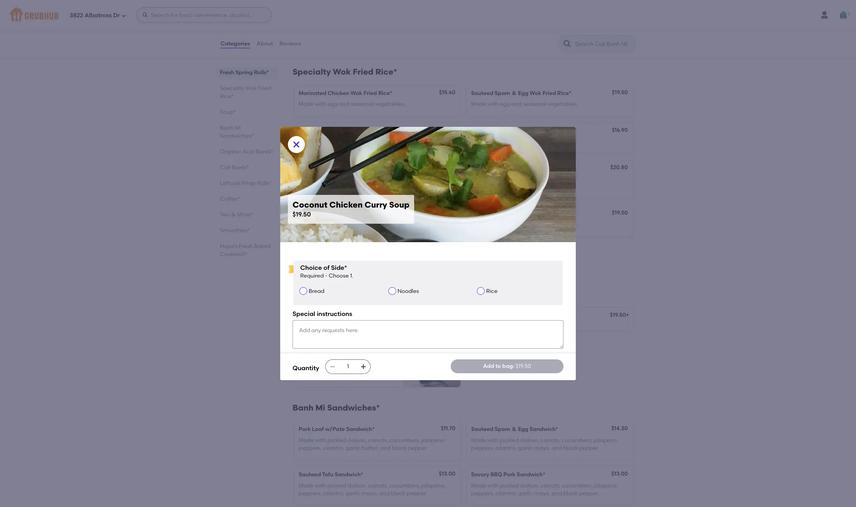 Task type: describe. For each thing, give the bounding box(es) containing it.
$19.50 inside the coconut chicken curry soup $19.50
[[293, 211, 311, 218]]

1 vertical spatial svg image
[[360, 364, 367, 370]]

leaf
[[381, 28, 391, 34]]

search icon image
[[563, 39, 572, 48]]

marinated
[[299, 90, 326, 97]]

top
[[471, 165, 481, 172]]

jalapeno for pork loaf w/pate sandwich*
[[421, 438, 444, 444]]

egg for pork
[[500, 221, 510, 228]]

with inside made with bean sprouts, green leaf lettuce, cilantro, wrapped in rice noodle paper
[[315, 28, 326, 34]]

turf
[[317, 165, 327, 172]]

seasonal for marinated chicken wok fried rice*
[[350, 101, 374, 107]]

made
[[299, 28, 314, 34]]

tea ＆ more* tab
[[220, 211, 274, 219]]

black for savory bbq pork sandwich*
[[563, 491, 578, 497]]

instructions
[[317, 311, 352, 318]]

loaf
[[312, 427, 324, 433]]

made for black pepper shrimp wok fried rice*
[[299, 221, 314, 228]]

with down the sauteed spam ＆ egg wok fried rice*
[[487, 101, 498, 107]]

3822 albatross dr
[[70, 12, 120, 19]]

egg up -
[[327, 259, 337, 266]]

quantity
[[293, 365, 319, 372]]

hope's
[[220, 243, 238, 250]]

more*
[[238, 212, 253, 218]]

made for house pork ＆ shrimp wok fried rice*
[[471, 221, 486, 228]]

categories
[[221, 40, 250, 47]]

pickled for sandwich*
[[327, 483, 346, 489]]

with up -
[[315, 259, 326, 266]]

made with egg and seasonal vegetables. for bbq
[[471, 139, 578, 145]]

made for savory bbq pork sandwich*
[[471, 483, 486, 489]]

0 horizontal spatial fresh
[[220, 69, 234, 76]]

vermicelli
[[471, 36, 496, 42]]

fried inside specialty wok fried rice*
[[258, 85, 271, 92]]

savory for savory bbq pork wok fried rice*
[[471, 128, 489, 134]]

choice of side* required - choose 1.
[[300, 264, 353, 280]]

1 horizontal spatial banh mi sandwiches*
[[293, 404, 380, 413]]

soup for coconut chicken curry soup
[[362, 343, 375, 349]]

cilantro, for pork loaf w/pate sandwich*
[[323, 445, 344, 452]]

reviews button
[[279, 30, 301, 58]]

0 horizontal spatial black
[[299, 211, 314, 217]]

vegetables. for marinated chicken wok fried rice*
[[375, 101, 405, 107]]

with down the savory bbq pork wok fried rice*
[[487, 139, 498, 145]]

with down sirloin
[[487, 176, 498, 183]]

1 shrimp from the left
[[335, 211, 354, 217]]

w/pate
[[325, 427, 345, 433]]

peppers, for spam
[[471, 445, 494, 452]]

bean inside made with lettuce, bean sprouts, cilantro, and rice vermicelli inside. two rolls served with peanut sauce.
[[521, 28, 534, 34]]

$16.90 for savory bbq pork wok fried rice*
[[612, 127, 628, 133]]

egg inside 'lemongrass ribeye beef and black pepper shrimp.  made with egg and seasonal vegetables.'
[[311, 184, 321, 190]]

cilantro, for sauteed spam ＆ egg sandwich*
[[495, 445, 517, 452]]

black for sauteed spam ＆ egg sandwich*
[[563, 445, 578, 452]]

banh mi sandwiches* inside tab
[[220, 125, 254, 139]]

pork loaf w/pate sandwich*
[[299, 427, 375, 433]]

top sirloin wok fried rice*
[[471, 165, 541, 172]]

spam for specialty wok fried rice*
[[495, 90, 510, 97]]

made with lettuce, bean sprouts, cilantro, and rice vermicelli inside. two rolls served with peanut sauce.
[[471, 28, 607, 42]]

pepper inside 'lemongrass ribeye beef and black pepper shrimp.  made with egg and seasonal vegetables.'
[[391, 176, 410, 183]]

green
[[365, 28, 380, 34]]

seasonal up 1.
[[350, 259, 374, 266]]

noodle
[[314, 313, 334, 320]]

+
[[626, 312, 629, 319]]

bowls* inside cali bowls* tab
[[232, 164, 249, 171]]

wok inside specialty wok fried rice*
[[246, 85, 257, 92]]

soup inside 'spicy noodle soup' button
[[335, 313, 348, 320]]

coffee*
[[220, 196, 240, 202]]

bowls* inside organic acai bowls* 'tab'
[[256, 149, 273, 155]]

-
[[325, 273, 327, 280]]

about
[[257, 40, 273, 47]]

black pepper shrimp wok fried rice*
[[299, 211, 397, 217]]

curry for coconut chicken curry soup $19.50
[[365, 200, 387, 210]]

hope's fresh baked cookies!!!* tab
[[220, 242, 274, 259]]

seasonal for savory bbq pork wok fried rice*
[[523, 139, 546, 145]]

seasonal for black pepper shrimp wok fried rice*
[[350, 221, 374, 228]]

bean inside made with bean sprouts, green leaf lettuce, cilantro, wrapped in rice noodle paper
[[328, 28, 341, 34]]

black inside 'lemongrass ribeye beef and black pepper shrimp.  made with egg and seasonal vegetables.'
[[376, 176, 390, 183]]

served
[[538, 36, 556, 42]]

0 horizontal spatial pepper
[[315, 211, 334, 217]]

smoothies* tab
[[220, 227, 274, 235]]

curry for coconut chicken curry soup
[[346, 343, 361, 349]]

beef
[[351, 176, 363, 183]]

made for savory bbq pork wok fried rice*
[[471, 139, 486, 145]]

seasonal for top sirloin wok fried rice*
[[523, 176, 546, 183]]

with down the sauteed spam ＆ egg sandwich*
[[487, 438, 498, 444]]

required
[[300, 273, 324, 280]]

reviews
[[279, 40, 301, 47]]

jalapeno for sauteed tofu sandwich*
[[421, 483, 444, 489]]

made with egg and seasonal vegetables. for chicken
[[299, 101, 405, 107]]

made for top sirloin wok fried rice*
[[471, 176, 486, 183]]

specialty inside specialty wok fried rice*
[[220, 85, 244, 92]]

mayo, for sauteed spam ＆ egg sandwich*
[[534, 445, 550, 452]]

1 button
[[839, 8, 850, 22]]

rolls* for fresh spring rolls*
[[254, 69, 269, 76]]

savory bbq pork wok fried rice*
[[471, 128, 559, 134]]

Search Cali Banh Mi search field
[[574, 40, 633, 48]]

made with lettuce, bean sprouts, cilantro, and rice vermicelli inside. two rolls served with peanut sauce. button
[[467, 12, 633, 51]]

sprouts, inside made with lettuce, bean sprouts, cilantro, and rice vermicelli inside. two rolls served with peanut sauce.
[[536, 28, 556, 34]]

1 horizontal spatial mi
[[315, 404, 325, 413]]

coconut chicken curry soup
[[299, 343, 375, 349]]

coconut for coconut chicken curry soup $19.50
[[293, 200, 327, 210]]

with up vermicelli
[[487, 28, 498, 34]]

egg for bbq
[[500, 139, 510, 145]]

vegetables. for black pepper shrimp wok fried rice*
[[375, 221, 405, 228]]

lettuce wrap rolls*
[[220, 180, 271, 187]]

sprouts, inside made with bean sprouts, green leaf lettuce, cilantro, wrapped in rice noodle paper
[[343, 28, 363, 34]]

main navigation navigation
[[0, 0, 856, 30]]

categories button
[[220, 30, 250, 58]]

svg image inside 1 button
[[839, 10, 848, 20]]

svg image inside main navigation navigation
[[142, 12, 148, 18]]

inside.
[[497, 36, 514, 42]]

vegetables. for house pork ＆ shrimp wok fried rice*
[[547, 221, 578, 228]]

rolls
[[527, 36, 537, 42]]

daikon, for ＆
[[520, 438, 539, 444]]

ribeye
[[332, 176, 350, 183]]

garlic for pork
[[518, 491, 533, 497]]

pepper. for sauteed spam ＆ egg sandwich*
[[579, 445, 599, 452]]

made inside 'lemongrass ribeye beef and black pepper shrimp.  made with egg and seasonal vegetables.'
[[433, 176, 448, 183]]

seasonal for sauteed tofu wok fried rice*
[[350, 139, 374, 145]]

with inside 'lemongrass ribeye beef and black pepper shrimp.  made with egg and seasonal vegetables.'
[[299, 184, 310, 190]]

pepper. for savory bbq pork sandwich*
[[579, 491, 599, 497]]

egg for pepper
[[327, 221, 337, 228]]

coconut chicken curry soup image
[[403, 338, 460, 388]]

with down marinated
[[315, 101, 326, 107]]

seasonal for sauteed spam ＆ egg wok fried rice*
[[523, 101, 546, 107]]

peanut
[[569, 36, 588, 42]]

albatross
[[85, 12, 112, 19]]

tea ＆ more*
[[220, 212, 253, 218]]

add
[[483, 363, 494, 370]]

made with egg and seasonal vegetables. for spam
[[471, 101, 578, 107]]

made for sauteed spam ＆ egg wok fried rice*
[[471, 101, 486, 107]]

made with bean sprouts, green leaf lettuce, cilantro, wrapped in rice noodle paper button
[[294, 12, 460, 51]]

bag:
[[502, 363, 514, 370]]

tea
[[220, 212, 230, 218]]

1 horizontal spatial banh
[[293, 404, 313, 413]]

hope's fresh baked cookies!!!*
[[220, 243, 271, 258]]

cilantro, inside made with lettuce, bean sprouts, cilantro, and rice vermicelli inside. two rolls served with peanut sauce.
[[557, 28, 579, 34]]

fresh spring rolls* tab
[[220, 69, 274, 77]]

two
[[515, 36, 525, 42]]

dr
[[113, 12, 120, 19]]

vegetables. for sauteed tofu wok fried rice*
[[375, 139, 405, 145]]

baked
[[254, 243, 271, 250]]

choose
[[329, 273, 349, 280]]

tofu for egg
[[322, 128, 333, 134]]

cilantro, inside made with bean sprouts, green leaf lettuce, cilantro, wrapped in rice noodle paper
[[413, 28, 435, 34]]

$11.70
[[441, 426, 455, 432]]

lemongrass
[[299, 176, 331, 183]]

spicy noodle soup button
[[294, 308, 460, 331]]

soup* tab
[[220, 108, 274, 116]]

sauteed tofu wok fried rice*
[[299, 128, 376, 134]]

sauteed spam ＆ egg sandwich*
[[471, 427, 558, 433]]

made with pickled daikon, carrots, cucumbers, jalapeno peppers, cilantro, garlic mayo, and black pepper. for sauteed tofu sandwich*
[[299, 483, 444, 497]]

$19.50 +
[[610, 312, 629, 319]]

lettuce wrap rolls* tab
[[220, 179, 274, 187]]

mayo, for savory bbq pork sandwich*
[[534, 491, 550, 497]]

3822
[[70, 12, 83, 19]]

$15.60
[[439, 89, 455, 96]]

sandwiches* inside tab
[[220, 133, 254, 139]]

made for sauteed tofu sandwich*
[[299, 483, 314, 489]]

shrimp.
[[411, 176, 431, 183]]

soup* inside "tab"
[[220, 109, 236, 115]]

surf
[[299, 165, 309, 172]]

seasonal inside 'lemongrass ribeye beef and black pepper shrimp.  made with egg and seasonal vegetables.'
[[334, 184, 357, 190]]

cali bowls*
[[220, 164, 249, 171]]

sauteed for sauteed spam ＆ egg wok fried rice*
[[471, 90, 493, 97]]

＆ for $19.50
[[502, 211, 508, 217]]

bread
[[309, 288, 324, 295]]

coffee* tab
[[220, 195, 274, 203]]

with down house
[[487, 221, 498, 228]]

special instructions
[[293, 311, 352, 318]]

surf ＆ turf wok fried rice*
[[299, 165, 370, 172]]

carrots, for pork loaf w/pate sandwich*
[[368, 438, 388, 444]]

fresh spring rolls*
[[220, 69, 269, 76]]

$20.80 for lemongrass ribeye beef and black pepper shrimp.  made with egg and seasonal vegetables.
[[438, 164, 455, 171]]

of
[[323, 264, 330, 272]]

mayo, for sauteed tofu sandwich*
[[362, 491, 378, 497]]

made for sauteed spam ＆ egg sandwich*
[[471, 438, 486, 444]]

in
[[324, 36, 328, 42]]

smoothies*
[[220, 227, 250, 234]]

＆ inside tab
[[231, 212, 236, 218]]

add to bag: $19.50
[[483, 363, 531, 370]]

noodle
[[341, 36, 359, 42]]

spam for banh mi sandwiches*
[[495, 427, 510, 433]]

vegetables. for top sirloin wok fried rice*
[[547, 176, 578, 183]]

made for pork loaf w/pate sandwich*
[[299, 438, 314, 444]]

noodles
[[397, 288, 419, 295]]

cookies!!!*
[[220, 251, 248, 258]]

lemongrass ribeye beef and black pepper shrimp.  made with egg and seasonal vegetables.
[[299, 176, 448, 190]]

1
[[848, 11, 850, 18]]

$20.80 for made with egg and seasonal vegetables.
[[610, 164, 628, 171]]



Task type: locate. For each thing, give the bounding box(es) containing it.
seasonal down house pork ＆ shrimp wok fried rice*
[[523, 221, 546, 228]]

vegetables. inside 'lemongrass ribeye beef and black pepper shrimp.  made with egg and seasonal vegetables.'
[[359, 184, 389, 190]]

egg down the savory bbq pork wok fried rice*
[[500, 139, 510, 145]]

cilantro, inside made with pickled daikon, carrots, cucumbers, jalapeno peppers, cilantro, garlic butter, and black pepper.
[[323, 445, 344, 452]]

made with egg and seasonal vegetables. for pepper
[[299, 221, 405, 228]]

made with egg and seasonal vegetables. down the savory bbq pork wok fried rice*
[[471, 139, 578, 145]]

daikon, for w/pate
[[348, 438, 367, 444]]

specialty wok fried rice* inside tab
[[220, 85, 271, 100]]

$20.80
[[438, 164, 455, 171], [610, 164, 628, 171]]

0 horizontal spatial lettuce,
[[392, 28, 412, 34]]

egg down lemongrass
[[311, 184, 321, 190]]

banh mi sandwiches* up the pork loaf w/pate sandwich*
[[293, 404, 380, 413]]

1 horizontal spatial specialty
[[293, 67, 331, 77]]

pepper.
[[408, 445, 428, 452], [579, 445, 599, 452], [407, 491, 427, 497], [579, 491, 599, 497]]

1 vertical spatial soup
[[335, 313, 348, 320]]

0 vertical spatial soup
[[389, 200, 410, 210]]

egg for tofu
[[327, 139, 337, 145]]

1 bbq from the top
[[491, 128, 502, 134]]

made
[[471, 28, 486, 34], [299, 101, 314, 107], [471, 101, 486, 107], [299, 139, 314, 145], [471, 139, 486, 145], [433, 176, 448, 183], [471, 176, 486, 183], [299, 221, 314, 228], [471, 221, 486, 228], [299, 259, 314, 266], [299, 438, 314, 444], [471, 438, 486, 444], [299, 483, 314, 489], [471, 483, 486, 489]]

1 egg from the top
[[518, 90, 528, 97]]

soup* up special
[[293, 290, 317, 300]]

garlic
[[346, 445, 360, 452], [518, 445, 533, 452], [346, 491, 360, 497], [518, 491, 533, 497]]

rice inside made with bean sprouts, green leaf lettuce, cilantro, wrapped in rice noodle paper
[[330, 36, 339, 42]]

with down lemongrass
[[299, 184, 310, 190]]

daikon, up butter,
[[348, 438, 367, 444]]

soup down 'lemongrass ribeye beef and black pepper shrimp.  made with egg and seasonal vegetables.'
[[389, 200, 410, 210]]

made with pickled daikon, carrots, cucumbers, jalapeno peppers, cilantro, garlic mayo, and black pepper. for savory bbq pork sandwich*
[[471, 483, 617, 497]]

rolls* right spring at top left
[[254, 69, 269, 76]]

with down loaf
[[315, 438, 326, 444]]

egg down top sirloin wok fried rice*
[[500, 176, 510, 183]]

2 shrimp from the left
[[509, 211, 528, 217]]

lettuce, inside made with lettuce, bean sprouts, cilantro, and rice vermicelli inside. two rolls served with peanut sauce.
[[500, 28, 519, 34]]

fresh inside 'hope's fresh baked cookies!!!*'
[[239, 243, 253, 250]]

1 vertical spatial mi
[[315, 404, 325, 413]]

butter,
[[362, 445, 379, 452]]

soup down 'spicy noodle soup' button
[[362, 343, 375, 349]]

spring
[[236, 69, 253, 76]]

made with egg and seasonal vegetables. for tofu
[[299, 139, 405, 145]]

1 savory from the top
[[471, 128, 489, 134]]

savory for savory bbq pork sandwich*
[[471, 472, 489, 479]]

banh up loaf
[[293, 404, 313, 413]]

made inside made with lettuce, bean sprouts, cilantro, and rice vermicelli inside. two rolls served with peanut sauce.
[[471, 28, 486, 34]]

spicy
[[299, 313, 313, 320]]

egg down the sauteed tofu wok fried rice*
[[327, 139, 337, 145]]

2 sprouts, from the left
[[536, 28, 556, 34]]

sauteed tofu sandwich*
[[299, 472, 363, 479]]

0 horizontal spatial svg image
[[142, 12, 148, 18]]

peppers, for tofu
[[299, 491, 322, 497]]

carrots, inside made with pickled daikon, carrots, cucumbers, jalapeno peppers, cilantro, garlic butter, and black pepper.
[[368, 438, 388, 444]]

1 vertical spatial bbq
[[491, 472, 502, 479]]

made with egg and seasonal vegetables. for sirloin
[[471, 176, 578, 183]]

0 vertical spatial banh
[[220, 125, 234, 131]]

black down lemongrass
[[299, 211, 314, 217]]

0 vertical spatial specialty
[[293, 67, 331, 77]]

pickled down the savory bbq pork sandwich*
[[500, 483, 519, 489]]

specialty wok fried rice*
[[293, 67, 397, 77], [220, 85, 271, 100]]

1 vertical spatial curry
[[346, 343, 361, 349]]

sprouts, up served
[[536, 28, 556, 34]]

sauteed for sauteed tofu sandwich*
[[299, 472, 321, 479]]

made with egg and seasonal vegetables. for pork
[[471, 221, 578, 228]]

daikon, down the sauteed spam ＆ egg sandwich*
[[520, 438, 539, 444]]

soup*
[[220, 109, 236, 115], [293, 290, 317, 300]]

0 vertical spatial specialty wok fried rice*
[[293, 67, 397, 77]]

chicken for coconut chicken curry soup $19.50
[[329, 200, 363, 210]]

daikon, for sandwich*
[[348, 483, 367, 489]]

curry inside the coconut chicken curry soup $19.50
[[365, 200, 387, 210]]

Input item quantity number field
[[340, 360, 357, 374]]

mi down soup* "tab"
[[235, 125, 241, 131]]

cucumbers, for sauteed tofu sandwich*
[[389, 483, 420, 489]]

1 lettuce, from the left
[[392, 28, 412, 34]]

sandwiches* up organic on the top left of the page
[[220, 133, 254, 139]]

2 $13.00 from the left
[[611, 471, 628, 478]]

made with egg and seasonal vegetables. down the sauteed spam ＆ egg wok fried rice*
[[471, 101, 578, 107]]

0 horizontal spatial banh
[[220, 125, 234, 131]]

1 horizontal spatial bowls*
[[256, 149, 273, 155]]

special
[[293, 311, 315, 318]]

peppers, for bbq
[[471, 491, 494, 497]]

sprouts, up noodle
[[343, 28, 363, 34]]

curry up input item quantity number field
[[346, 343, 361, 349]]

organic
[[220, 149, 242, 155]]

jalapeno for sauteed spam ＆ egg sandwich*
[[594, 438, 617, 444]]

1 sprouts, from the left
[[343, 28, 363, 34]]

cali bowls* tab
[[220, 164, 274, 172]]

1 vertical spatial black
[[299, 211, 314, 217]]

with down sauteed tofu sandwich* on the left bottom of the page
[[315, 483, 326, 489]]

0 vertical spatial fresh
[[220, 69, 234, 76]]

egg for sirloin
[[500, 176, 510, 183]]

1 horizontal spatial specialty wok fried rice*
[[293, 67, 397, 77]]

black right beef
[[376, 176, 390, 183]]

0 horizontal spatial mi
[[235, 125, 241, 131]]

1 vertical spatial banh mi sandwiches*
[[293, 404, 380, 413]]

cucumbers, for savory bbq pork sandwich*
[[562, 483, 593, 489]]

pickled for ＆
[[500, 438, 519, 444]]

1 vertical spatial banh
[[293, 404, 313, 413]]

fresh up cookies!!!*
[[239, 243, 253, 250]]

mi inside tab
[[235, 125, 241, 131]]

1 vertical spatial spam
[[495, 427, 510, 433]]

made with pickled daikon, carrots, cucumbers, jalapeno peppers, cilantro, garlic mayo, and black pepper. for sauteed spam ＆ egg sandwich*
[[471, 438, 617, 452]]

curry down 'lemongrass ribeye beef and black pepper shrimp.  made with egg and seasonal vegetables.'
[[365, 200, 387, 210]]

1 vertical spatial fresh
[[239, 243, 253, 250]]

1 horizontal spatial bean
[[521, 28, 534, 34]]

0 vertical spatial savory
[[471, 128, 489, 134]]

jalapeno for savory bbq pork sandwich*
[[594, 483, 617, 489]]

$13.00 for sauteed tofu sandwich*
[[439, 471, 455, 478]]

1 vertical spatial soup*
[[293, 290, 317, 300]]

0 horizontal spatial soup*
[[220, 109, 236, 115]]

1 tofu from the top
[[322, 128, 333, 134]]

daikon, down sauteed tofu sandwich* on the left bottom of the page
[[348, 483, 367, 489]]

1 vertical spatial bowls*
[[232, 164, 249, 171]]

peppers, for loaf
[[299, 445, 322, 452]]

peppers, down loaf
[[299, 445, 322, 452]]

pickled down sauteed tofu sandwich* on the left bottom of the page
[[327, 483, 346, 489]]

coconut down lemongrass
[[293, 200, 327, 210]]

seasonal down the savory bbq pork wok fried rice*
[[523, 139, 546, 145]]

shrimp
[[335, 211, 354, 217], [509, 211, 528, 217]]

$14.30
[[611, 426, 628, 432]]

2 vertical spatial soup
[[362, 343, 375, 349]]

daikon, inside made with pickled daikon, carrots, cucumbers, jalapeno peppers, cilantro, garlic butter, and black pepper.
[[348, 438, 367, 444]]

with down black pepper shrimp wok fried rice* at the left top of the page
[[315, 221, 326, 228]]

sauteed
[[471, 90, 493, 97], [299, 128, 321, 134], [471, 427, 493, 433], [299, 472, 321, 479]]

1 vertical spatial rolls*
[[257, 180, 271, 187]]

made with egg and seasonal vegetables. down top sirloin wok fried rice*
[[471, 176, 578, 183]]

vegetables.
[[375, 101, 405, 107], [547, 101, 578, 107], [375, 139, 405, 145], [547, 139, 578, 145], [547, 176, 578, 183], [359, 184, 389, 190], [375, 221, 405, 228], [547, 221, 578, 228], [375, 259, 405, 266]]

0 horizontal spatial specialty
[[220, 85, 244, 92]]

garlic for sandwich*
[[346, 491, 360, 497]]

with down the sauteed tofu wok fried rice*
[[315, 139, 326, 145]]

lettuce, right "leaf"
[[392, 28, 412, 34]]

0 vertical spatial chicken
[[328, 90, 349, 97]]

1 vertical spatial chicken
[[329, 200, 363, 210]]

seasonal down ribeye
[[334, 184, 357, 190]]

0 vertical spatial curry
[[365, 200, 387, 210]]

1 horizontal spatial sandwiches*
[[327, 404, 380, 413]]

banh mi sandwiches* tab
[[220, 124, 274, 140]]

2 tofu from the top
[[322, 472, 333, 479]]

cucumbers, inside made with pickled daikon, carrots, cucumbers, jalapeno peppers, cilantro, garlic butter, and black pepper.
[[389, 438, 420, 444]]

pickled down the sauteed spam ＆ egg sandwich*
[[500, 438, 519, 444]]

specialty wok fried rice* tab
[[220, 84, 274, 100]]

0 vertical spatial tofu
[[322, 128, 333, 134]]

egg for specialty wok fried rice*
[[518, 90, 528, 97]]

egg down marinated chicken wok fried rice*
[[327, 101, 337, 107]]

pepper. inside made with pickled daikon, carrots, cucumbers, jalapeno peppers, cilantro, garlic butter, and black pepper.
[[408, 445, 428, 452]]

$16.90 for sauteed tofu wok fried rice*
[[439, 127, 455, 133]]

1 horizontal spatial $13.00
[[611, 471, 628, 478]]

soup* up banh mi sandwiches* tab
[[220, 109, 236, 115]]

0 horizontal spatial $16.90
[[439, 127, 455, 133]]

chicken inside the coconut chicken curry soup $19.50
[[329, 200, 363, 210]]

cucumbers, for pork loaf w/pate sandwich*
[[389, 438, 420, 444]]

pork
[[504, 128, 515, 134], [489, 211, 501, 217], [299, 427, 311, 433], [504, 472, 515, 479]]

pickled inside made with pickled daikon, carrots, cucumbers, jalapeno peppers, cilantro, garlic butter, and black pepper.
[[327, 438, 346, 444]]

banh mi sandwiches*
[[220, 125, 254, 139], [293, 404, 380, 413]]

garlic for w/pate
[[346, 445, 360, 452]]

vegetables. for savory bbq pork wok fried rice*
[[547, 139, 578, 145]]

banh mi sandwiches* up organic on the top left of the page
[[220, 125, 254, 139]]

peppers, inside made with pickled daikon, carrots, cucumbers, jalapeno peppers, cilantro, garlic butter, and black pepper.
[[299, 445, 322, 452]]

1 horizontal spatial shrimp
[[509, 211, 528, 217]]

1 horizontal spatial black
[[376, 176, 390, 183]]

0 horizontal spatial sprouts,
[[343, 28, 363, 34]]

bbq
[[491, 128, 502, 134], [491, 472, 502, 479]]

made with egg and seasonal vegetables. up 1.
[[299, 259, 405, 266]]

pickled down the pork loaf w/pate sandwich*
[[327, 438, 346, 444]]

seasonal down the sauteed tofu wok fried rice*
[[350, 139, 374, 145]]

lettuce, up inside.
[[500, 28, 519, 34]]

made with pickled daikon, carrots, cucumbers, jalapeno peppers, cilantro, garlic mayo, and black pepper.
[[471, 438, 617, 452], [299, 483, 444, 497], [471, 483, 617, 497]]

bbq for pickled
[[491, 472, 502, 479]]

2 bean from the left
[[521, 28, 534, 34]]

choice
[[300, 264, 322, 272]]

0 vertical spatial svg image
[[142, 12, 148, 18]]

coconut chicken curry soup $19.50
[[293, 200, 410, 218]]

made with egg and seasonal vegetables. down house pork ＆ shrimp wok fried rice*
[[471, 221, 578, 228]]

1 $20.80 from the left
[[438, 164, 455, 171]]

pepper down lemongrass
[[315, 211, 334, 217]]

＆ for $15.60
[[511, 90, 517, 97]]

garlic left butter,
[[346, 445, 360, 452]]

daikon,
[[348, 438, 367, 444], [520, 438, 539, 444], [348, 483, 367, 489], [520, 483, 539, 489]]

with right served
[[557, 36, 568, 42]]

1 vertical spatial pepper
[[315, 211, 334, 217]]

0 vertical spatial black
[[376, 176, 390, 183]]

rice
[[486, 288, 498, 295]]

1 horizontal spatial soup
[[362, 343, 375, 349]]

black for pork loaf w/pate sandwich*
[[392, 445, 406, 452]]

bean up in
[[328, 28, 341, 34]]

pickled
[[327, 438, 346, 444], [500, 438, 519, 444], [327, 483, 346, 489], [500, 483, 519, 489]]

1 spam from the top
[[495, 90, 510, 97]]

1 vertical spatial tofu
[[322, 472, 333, 479]]

wrapped
[[299, 36, 322, 42]]

fresh left spring at top left
[[220, 69, 234, 76]]

garlic down the savory bbq pork sandwich*
[[518, 491, 533, 497]]

sprouts,
[[343, 28, 363, 34], [536, 28, 556, 34]]

2 vertical spatial chicken
[[323, 343, 345, 349]]

cilantro, right "leaf"
[[413, 28, 435, 34]]

0 horizontal spatial banh mi sandwiches*
[[220, 125, 254, 139]]

vegetables. for sauteed spam ＆ egg wok fried rice*
[[547, 101, 578, 107]]

carrots, for sauteed spam ＆ egg sandwich*
[[540, 438, 560, 444]]

lettuce,
[[392, 28, 412, 34], [500, 28, 519, 34]]

organic acai bowls*
[[220, 149, 273, 155]]

chicken
[[328, 90, 349, 97], [329, 200, 363, 210], [323, 343, 345, 349]]

cucumbers, for sauteed spam ＆ egg sandwich*
[[562, 438, 593, 444]]

acai
[[243, 149, 255, 155]]

made with egg and seasonal vegetables. down the sauteed tofu wok fried rice*
[[299, 139, 405, 145]]

sauteed spam ＆ egg wok fried rice*
[[471, 90, 571, 97]]

1 horizontal spatial rice
[[592, 28, 602, 34]]

egg
[[518, 90, 528, 97], [518, 427, 528, 433]]

1 $16.90 from the left
[[439, 127, 455, 133]]

2 savory from the top
[[471, 472, 489, 479]]

seasonal down top sirloin wok fried rice*
[[523, 176, 546, 183]]

garlic down sauteed tofu sandwich* on the left bottom of the page
[[346, 491, 360, 497]]

cilantro, down the sauteed spam ＆ egg sandwich*
[[495, 445, 517, 452]]

cilantro, down sauteed tofu sandwich* on the left bottom of the page
[[323, 491, 344, 497]]

specialty down spring at top left
[[220, 85, 244, 92]]

1 horizontal spatial curry
[[365, 200, 387, 210]]

0 vertical spatial banh mi sandwiches*
[[220, 125, 254, 139]]

2 spam from the top
[[495, 427, 510, 433]]

0 vertical spatial rice
[[592, 28, 602, 34]]

organic acai bowls* tab
[[220, 148, 274, 156]]

jalapeno
[[421, 438, 444, 444], [594, 438, 617, 444], [421, 483, 444, 489], [594, 483, 617, 489]]

egg for chicken
[[327, 101, 337, 107]]

0 horizontal spatial specialty wok fried rice*
[[220, 85, 271, 100]]

pepper. for pork loaf w/pate sandwich*
[[408, 445, 428, 452]]

banh
[[220, 125, 234, 131], [293, 404, 313, 413]]

0 vertical spatial spam
[[495, 90, 510, 97]]

coconut inside the coconut chicken curry soup $19.50
[[293, 200, 327, 210]]

wok
[[333, 67, 351, 77], [246, 85, 257, 92], [351, 90, 362, 97], [530, 90, 541, 97], [335, 128, 346, 134], [517, 128, 528, 134], [328, 165, 340, 172], [500, 165, 511, 172], [355, 211, 367, 217], [529, 211, 541, 217]]

rice inside made with lettuce, bean sprouts, cilantro, and rice vermicelli inside. two rolls served with peanut sauce.
[[592, 28, 602, 34]]

0 horizontal spatial curry
[[346, 343, 361, 349]]

1 vertical spatial savory
[[471, 472, 489, 479]]

0 horizontal spatial bean
[[328, 28, 341, 34]]

rice* inside specialty wok fried rice*
[[220, 93, 234, 100]]

soup for coconut chicken curry soup $19.50
[[389, 200, 410, 210]]

0 horizontal spatial bowls*
[[232, 164, 249, 171]]

black inside made with pickled daikon, carrots, cucumbers, jalapeno peppers, cilantro, garlic butter, and black pepper.
[[392, 445, 406, 452]]

0 vertical spatial egg
[[518, 90, 528, 97]]

wrap
[[241, 180, 256, 187]]

0 vertical spatial mi
[[235, 125, 241, 131]]

1 horizontal spatial sprouts,
[[536, 28, 556, 34]]

and inside made with lettuce, bean sprouts, cilantro, and rice vermicelli inside. two rolls served with peanut sauce.
[[580, 28, 590, 34]]

about button
[[256, 30, 273, 58]]

cilantro, for sauteed tofu sandwich*
[[323, 491, 344, 497]]

garlic for ＆
[[518, 445, 533, 452]]

marinated chicken wok fried rice*
[[299, 90, 392, 97]]

0 vertical spatial coconut
[[293, 200, 327, 210]]

fried
[[353, 67, 373, 77], [258, 85, 271, 92], [364, 90, 377, 97], [543, 90, 556, 97], [348, 128, 361, 134], [530, 128, 543, 134], [341, 165, 355, 172], [513, 165, 526, 172], [368, 211, 382, 217], [542, 211, 555, 217]]

daikon, for pork
[[520, 483, 539, 489]]

0 horizontal spatial sandwiches*
[[220, 133, 254, 139]]

pickled for pork
[[500, 483, 519, 489]]

0 horizontal spatial $13.00
[[439, 471, 455, 478]]

sauce.
[[590, 36, 607, 42]]

0 vertical spatial soup*
[[220, 109, 236, 115]]

lettuce
[[220, 180, 240, 187]]

2 $20.80 from the left
[[610, 164, 628, 171]]

made with egg and seasonal vegetables. down marinated chicken wok fried rice*
[[299, 101, 405, 107]]

rolls* for lettuce wrap rolls*
[[257, 180, 271, 187]]

made with bean sprouts, green leaf lettuce, cilantro, wrapped in rice noodle paper
[[299, 28, 435, 42]]

chicken up black pepper shrimp wok fried rice* at the left top of the page
[[329, 200, 363, 210]]

＆
[[511, 90, 517, 97], [311, 165, 316, 172], [502, 211, 508, 217], [231, 212, 236, 218], [511, 427, 517, 433]]

bowls* right acai
[[256, 149, 273, 155]]

1 horizontal spatial fresh
[[239, 243, 253, 250]]

$19.50
[[612, 89, 628, 96], [439, 210, 455, 216], [612, 210, 628, 216], [293, 211, 311, 218], [439, 247, 455, 254], [610, 312, 626, 319], [440, 343, 456, 349], [516, 363, 531, 370]]

tofu for pickled
[[322, 472, 333, 479]]

black for sauteed tofu sandwich*
[[391, 491, 405, 497]]

specialty wok fried rice* up marinated chicken wok fried rice*
[[293, 67, 397, 77]]

made inside made with pickled daikon, carrots, cucumbers, jalapeno peppers, cilantro, garlic butter, and black pepper.
[[299, 438, 314, 444]]

egg for spam
[[500, 101, 510, 107]]

jalapeno inside made with pickled daikon, carrots, cucumbers, jalapeno peppers, cilantro, garlic butter, and black pepper.
[[421, 438, 444, 444]]

pepper left "shrimp."
[[391, 176, 410, 183]]

sandwiches* up the pork loaf w/pate sandwich*
[[327, 404, 380, 413]]

garlic down the sauteed spam ＆ egg sandwich*
[[518, 445, 533, 452]]

pickled for w/pate
[[327, 438, 346, 444]]

0 horizontal spatial rice
[[330, 36, 339, 42]]

with up in
[[315, 28, 326, 34]]

1.
[[350, 273, 353, 280]]

peppers, down sauteed tofu sandwich* on the left bottom of the page
[[299, 491, 322, 497]]

cilantro, down the savory bbq pork sandwich*
[[495, 491, 517, 497]]

soup
[[389, 200, 410, 210], [335, 313, 348, 320], [362, 343, 375, 349]]

chicken right marinated
[[328, 90, 349, 97]]

banh inside banh mi sandwiches*
[[220, 125, 234, 131]]

side*
[[331, 264, 347, 272]]

1 vertical spatial specialty
[[220, 85, 244, 92]]

0 vertical spatial bbq
[[491, 128, 502, 134]]

coconut for coconut chicken curry soup
[[299, 343, 322, 349]]

1 horizontal spatial lettuce,
[[500, 28, 519, 34]]

carrots, for savory bbq pork sandwich*
[[540, 483, 560, 489]]

＆ for $11.70
[[511, 427, 517, 433]]

1 horizontal spatial soup*
[[293, 290, 317, 300]]

0 vertical spatial pepper
[[391, 176, 410, 183]]

$13.00 for savory bbq pork sandwich*
[[611, 471, 628, 478]]

seasonal down marinated chicken wok fried rice*
[[350, 101, 374, 107]]

0 horizontal spatial $20.80
[[438, 164, 455, 171]]

2 egg from the top
[[518, 427, 528, 433]]

svg image
[[839, 10, 848, 20], [121, 13, 126, 18], [292, 140, 301, 149], [330, 364, 336, 370]]

fresh
[[220, 69, 234, 76], [239, 243, 253, 250]]

1 horizontal spatial $16.90
[[612, 127, 628, 133]]

0 vertical spatial rolls*
[[254, 69, 269, 76]]

cilantro, down w/pate
[[323, 445, 344, 452]]

mi up loaf
[[315, 404, 325, 413]]

bowls* right cali
[[232, 164, 249, 171]]

spicy noodle soup
[[299, 313, 348, 320]]

0 horizontal spatial soup
[[335, 313, 348, 320]]

egg for banh mi sandwiches*
[[518, 427, 528, 433]]

with down the savory bbq pork sandwich*
[[487, 483, 498, 489]]

lettuce, inside made with bean sprouts, green leaf lettuce, cilantro, wrapped in rice noodle paper
[[392, 28, 412, 34]]

Special instructions text field
[[293, 320, 564, 349]]

1 horizontal spatial svg image
[[360, 364, 367, 370]]

peppers, down the savory bbq pork sandwich*
[[471, 491, 494, 497]]

made for sauteed tofu wok fried rice*
[[299, 139, 314, 145]]

coconut up "quantity" at the bottom left of the page
[[299, 343, 322, 349]]

bbq for egg
[[491, 128, 502, 134]]

bowls*
[[256, 149, 273, 155], [232, 164, 249, 171]]

specialty
[[293, 67, 331, 77], [220, 85, 244, 92]]

and inside made with pickled daikon, carrots, cucumbers, jalapeno peppers, cilantro, garlic butter, and black pepper.
[[380, 445, 391, 452]]

svg image right dr
[[142, 12, 148, 18]]

chicken for coconut chicken curry soup
[[323, 343, 345, 349]]

seasonal down the sauteed spam ＆ egg wok fried rice*
[[523, 101, 546, 107]]

0 vertical spatial bowls*
[[256, 149, 273, 155]]

1 horizontal spatial $20.80
[[610, 164, 628, 171]]

savory bbq pork sandwich*
[[471, 472, 545, 479]]

1 bean from the left
[[328, 28, 341, 34]]

1 vertical spatial sandwiches*
[[327, 404, 380, 413]]

seasonal for house pork ＆ shrimp wok fried rice*
[[523, 221, 546, 228]]

soup inside the coconut chicken curry soup $19.50
[[389, 200, 410, 210]]

pepper. for sauteed tofu sandwich*
[[407, 491, 427, 497]]

garlic inside made with pickled daikon, carrots, cucumbers, jalapeno peppers, cilantro, garlic butter, and black pepper.
[[346, 445, 360, 452]]

0 horizontal spatial shrimp
[[335, 211, 354, 217]]

paper
[[360, 36, 376, 42]]

soup right noodle
[[335, 313, 348, 320]]

made with pickled daikon, carrots, cucumbers, jalapeno peppers, cilantro, garlic butter, and black pepper.
[[299, 438, 444, 452]]

carrots, for sauteed tofu sandwich*
[[368, 483, 388, 489]]

specialty wok fried rice* down fresh spring rolls*
[[220, 85, 271, 100]]

cilantro, up the search icon
[[557, 28, 579, 34]]

2 $16.90 from the left
[[612, 127, 628, 133]]

specialty up marinated
[[293, 67, 331, 77]]

1 $13.00 from the left
[[439, 471, 455, 478]]

with inside made with pickled daikon, carrots, cucumbers, jalapeno peppers, cilantro, garlic butter, and black pepper.
[[315, 438, 326, 444]]

rolls*
[[254, 69, 269, 76], [257, 180, 271, 187]]

1 vertical spatial rice
[[330, 36, 339, 42]]

$16.90
[[439, 127, 455, 133], [612, 127, 628, 133]]

savory
[[471, 128, 489, 134], [471, 472, 489, 479]]

2 horizontal spatial soup
[[389, 200, 410, 210]]

chicken up input item quantity number field
[[323, 343, 345, 349]]

1 vertical spatial coconut
[[299, 343, 322, 349]]

sirloin
[[482, 165, 498, 172]]

rice up sauce.
[[592, 28, 602, 34]]

svg image
[[142, 12, 148, 18], [360, 364, 367, 370]]

egg down house pork ＆ shrimp wok fried rice*
[[500, 221, 510, 228]]

cilantro, for savory bbq pork sandwich*
[[495, 491, 517, 497]]

rice right in
[[330, 36, 339, 42]]

cali
[[220, 164, 231, 171]]

black
[[376, 176, 390, 183], [299, 211, 314, 217]]

2 bbq from the top
[[491, 472, 502, 479]]

sauteed for sauteed tofu wok fried rice*
[[299, 128, 321, 134]]

1 vertical spatial specialty wok fried rice*
[[220, 85, 271, 100]]

with
[[315, 28, 326, 34], [487, 28, 498, 34], [557, 36, 568, 42], [315, 101, 326, 107], [487, 101, 498, 107], [315, 139, 326, 145], [487, 139, 498, 145], [487, 176, 498, 183], [299, 184, 310, 190], [315, 221, 326, 228], [487, 221, 498, 228], [315, 259, 326, 266], [315, 438, 326, 444], [487, 438, 498, 444], [315, 483, 326, 489], [487, 483, 498, 489]]

1 vertical spatial egg
[[518, 427, 528, 433]]

1 horizontal spatial pepper
[[391, 176, 410, 183]]

cilantro,
[[413, 28, 435, 34], [557, 28, 579, 34], [323, 445, 344, 452], [495, 445, 517, 452], [323, 491, 344, 497], [495, 491, 517, 497]]

rolls* right wrap on the left top of the page
[[257, 180, 271, 187]]

0 vertical spatial sandwiches*
[[220, 133, 254, 139]]

daikon, down the savory bbq pork sandwich*
[[520, 483, 539, 489]]

made for marinated chicken wok fried rice*
[[299, 101, 314, 107]]

bean
[[328, 28, 341, 34], [521, 28, 534, 34]]

2 lettuce, from the left
[[500, 28, 519, 34]]



Task type: vqa. For each thing, say whether or not it's contained in the screenshot.


